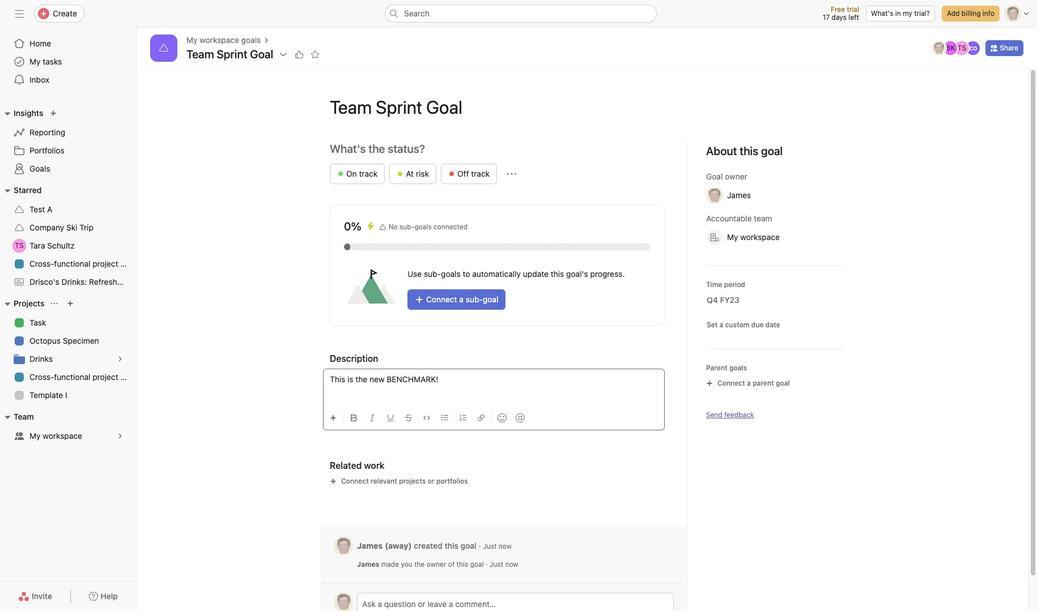 Task type: vqa. For each thing, say whether or not it's contained in the screenshot.
THE TERRYTURTLE85 to the bottom
no



Task type: describe. For each thing, give the bounding box(es) containing it.
share button
[[986, 40, 1024, 56]]

schultz
[[47, 241, 75, 251]]

custom
[[725, 321, 750, 329]]

my workspace goals
[[186, 35, 261, 45]]

drinks link
[[7, 350, 129, 368]]

see details, drinks image
[[117, 356, 124, 363]]

projects button
[[0, 297, 44, 311]]

a
[[47, 205, 52, 214]]

tara
[[29, 241, 45, 251]]

link image
[[478, 415, 485, 422]]

portfolios
[[436, 477, 468, 486]]

connect a parent goal
[[718, 379, 790, 388]]

connect a sub-goal button
[[408, 290, 506, 310]]

bold image
[[351, 415, 358, 422]]

0 vertical spatial ·
[[479, 541, 481, 551]]

this for update
[[551, 269, 564, 279]]

time
[[706, 281, 722, 289]]

track for off track
[[471, 169, 490, 179]]

Goal name text field
[[321, 87, 845, 128]]

starred element
[[0, 180, 202, 294]]

parent
[[706, 364, 728, 372]]

the status?
[[369, 142, 425, 155]]

search
[[404, 9, 430, 18]]

home link
[[7, 35, 129, 53]]

this is the new benchmark!
[[330, 375, 438, 384]]

period
[[724, 281, 745, 289]]

add to starred image
[[311, 50, 320, 59]]

company ski trip link
[[7, 219, 129, 237]]

risk
[[416, 169, 429, 179]]

ski
[[66, 223, 77, 232]]

what's the status?
[[330, 142, 425, 155]]

specimen
[[63, 336, 99, 346]]

1 horizontal spatial the
[[414, 561, 425, 569]]

projects
[[14, 299, 44, 308]]

connect for parent goals
[[718, 379, 745, 388]]

my for 'my workspace' dropdown button
[[727, 232, 738, 242]]

q4 fy23
[[707, 295, 740, 305]]

at mention image
[[516, 414, 525, 423]]

goals for no sub-goals connected
[[415, 223, 432, 231]]

sub- inside button
[[466, 295, 483, 304]]

drisco's
[[29, 277, 59, 287]]

starred
[[14, 185, 42, 195]]

show options image
[[279, 50, 288, 59]]

my for my workspace link
[[29, 431, 41, 441]]

what's for what's in my trial?
[[871, 9, 894, 18]]

trip
[[80, 223, 93, 232]]

1 james link from the top
[[357, 541, 383, 551]]

insert an object image
[[330, 415, 337, 422]]

now inside james (away) created this goal · just now
[[499, 542, 512, 551]]

functional for drinks:
[[54, 259, 90, 269]]

plan for octopus specimen
[[120, 372, 136, 382]]

goals
[[29, 164, 50, 173]]

on track
[[346, 169, 378, 179]]

what's in my trial?
[[871, 9, 930, 18]]

cross-functional project plan link for i
[[7, 368, 136, 387]]

james for james made you the owner of this goal · just now
[[357, 561, 379, 569]]

this
[[330, 375, 345, 384]]

new
[[370, 375, 385, 384]]

new image
[[50, 110, 57, 117]]

accountable team
[[706, 214, 772, 223]]

1 vertical spatial this
[[445, 541, 458, 551]]

parent
[[753, 379, 774, 388]]

0%
[[344, 220, 361, 233]]

progress.
[[590, 269, 625, 279]]

on
[[346, 169, 357, 179]]

in
[[895, 9, 901, 18]]

1 horizontal spatial owner
[[725, 172, 747, 181]]

time period
[[706, 281, 745, 289]]

global element
[[0, 28, 136, 96]]

project for drinks:
[[93, 259, 118, 269]]

plan for company ski trip
[[120, 259, 136, 269]]

feedback
[[725, 411, 754, 419]]

set
[[707, 321, 718, 329]]

my
[[903, 9, 912, 18]]

james for james (away) created this goal · just now
[[357, 541, 383, 551]]

functional for i
[[54, 372, 90, 382]]

0 vertical spatial the
[[356, 375, 367, 384]]

projects
[[399, 477, 426, 486]]

recommendation
[[138, 277, 202, 287]]

this for of
[[457, 561, 468, 569]]

goals link
[[7, 160, 129, 178]]

task
[[29, 318, 46, 328]]

accountable
[[706, 214, 752, 223]]

at risk
[[406, 169, 429, 179]]

create
[[53, 9, 77, 18]]

automatically
[[472, 269, 521, 279]]

goals for use sub-goals to automatically update this goal's progress.
[[441, 269, 461, 279]]

james for james
[[727, 190, 751, 200]]

connect a sub-goal
[[426, 295, 498, 304]]

italics image
[[369, 415, 376, 422]]

add
[[947, 9, 960, 18]]

share
[[1000, 44, 1019, 52]]

help
[[100, 592, 118, 601]]

or
[[428, 477, 435, 486]]

my workspace button
[[702, 227, 799, 248]]

octopus specimen link
[[7, 332, 129, 350]]

you
[[401, 561, 413, 569]]

sprint goal
[[217, 48, 273, 61]]

cross-functional project plan link for drinks:
[[7, 255, 136, 273]]

inbox
[[29, 75, 49, 84]]

strikethrough image
[[405, 415, 412, 422]]

ts inside starred element
[[15, 241, 24, 250]]

my workspace for 'my workspace' dropdown button
[[727, 232, 780, 242]]

my tasks link
[[7, 53, 129, 71]]

code image
[[423, 415, 430, 422]]

invite
[[32, 592, 52, 601]]

update
[[523, 269, 549, 279]]

template i
[[29, 391, 67, 400]]

track for on track
[[359, 169, 378, 179]]

cross- for drisco's drinks: refreshment recommendation
[[29, 259, 54, 269]]

my workspace link
[[7, 427, 129, 446]]

this goal
[[740, 145, 783, 158]]

add billing info
[[947, 9, 995, 18]]

new project or portfolio image
[[67, 300, 74, 307]]

send
[[706, 411, 723, 419]]

parent goals
[[706, 364, 747, 372]]

set a custom due date button
[[704, 320, 783, 331]]

connect relevant projects or portfolios
[[341, 477, 468, 486]]

goal inside connect a parent goal button
[[776, 379, 790, 388]]

connect relevant projects or portfolios button
[[325, 474, 473, 490]]

(away)
[[385, 541, 412, 551]]



Task type: locate. For each thing, give the bounding box(es) containing it.
0 horizontal spatial the
[[356, 375, 367, 384]]

2 vertical spatial connect
[[341, 477, 369, 486]]

goals
[[241, 35, 261, 45], [415, 223, 432, 231], [441, 269, 461, 279], [729, 364, 747, 372]]

search list box
[[385, 5, 657, 23]]

1 horizontal spatial my workspace
[[727, 232, 780, 242]]

0 vertical spatial a
[[459, 295, 464, 304]]

team inside dropdown button
[[14, 412, 34, 422]]

a inside 'button'
[[720, 321, 723, 329]]

1 vertical spatial cross-functional project plan
[[29, 372, 136, 382]]

2 track from the left
[[471, 169, 490, 179]]

teams element
[[0, 407, 136, 448]]

workspace up team sprint goal
[[200, 35, 239, 45]]

trial?
[[914, 9, 930, 18]]

0 vertical spatial sub-
[[400, 223, 415, 231]]

2 ja button from the top
[[334, 593, 353, 612]]

off track button
[[441, 164, 497, 184]]

1 horizontal spatial track
[[471, 169, 490, 179]]

0 vertical spatial team
[[186, 48, 214, 61]]

1 vertical spatial project
[[93, 372, 118, 382]]

benchmark!
[[387, 375, 438, 384]]

2 vertical spatial workspace
[[43, 431, 82, 441]]

plan inside projects element
[[120, 372, 136, 382]]

goals up connect a parent goal button
[[729, 364, 747, 372]]

my workspace down team
[[727, 232, 780, 242]]

show options, current sort, top image
[[51, 300, 58, 307]]

add billing info button
[[942, 6, 1000, 22]]

goal inside connect a sub-goal button
[[483, 295, 498, 304]]

0 vertical spatial now
[[499, 542, 512, 551]]

at
[[406, 169, 414, 179]]

workspace for my workspace link
[[43, 431, 82, 441]]

free
[[831, 5, 845, 14]]

1 horizontal spatial what's
[[871, 9, 894, 18]]

0 vertical spatial cross-functional project plan link
[[7, 255, 136, 273]]

0 horizontal spatial a
[[459, 295, 464, 304]]

sub- right use on the left top of page
[[424, 269, 441, 279]]

2 cross-functional project plan from the top
[[29, 372, 136, 382]]

james inside dropdown button
[[727, 190, 751, 200]]

workspace inside dropdown button
[[740, 232, 780, 242]]

test a link
[[7, 201, 129, 219]]

cross-functional project plan up drinks:
[[29, 259, 136, 269]]

drisco's drinks: refreshment recommendation link
[[7, 273, 202, 291]]

2 vertical spatial james
[[357, 561, 379, 569]]

1 vertical spatial sub-
[[424, 269, 441, 279]]

0 horizontal spatial team
[[14, 412, 34, 422]]

james link left made on the left
[[357, 561, 379, 569]]

my inside global element
[[29, 57, 41, 66]]

what's inside what's in my trial? button
[[871, 9, 894, 18]]

0 vertical spatial workspace
[[200, 35, 239, 45]]

0 vertical spatial ja
[[936, 44, 943, 52]]

2 functional from the top
[[54, 372, 90, 382]]

james link up made on the left
[[357, 541, 383, 551]]

numbered list image
[[460, 415, 466, 422]]

2 plan from the top
[[120, 372, 136, 382]]

0 vertical spatial just
[[483, 542, 497, 551]]

1 cross-functional project plan link from the top
[[7, 255, 136, 273]]

a down to at the left
[[459, 295, 464, 304]]

insights element
[[0, 103, 136, 180]]

0 horizontal spatial ·
[[479, 541, 481, 551]]

2 vertical spatial ja
[[340, 598, 347, 606]]

2 horizontal spatial sub-
[[466, 295, 483, 304]]

home
[[29, 39, 51, 48]]

james left made on the left
[[357, 561, 379, 569]]

goal right parent
[[776, 379, 790, 388]]

is
[[347, 375, 353, 384]]

search button
[[385, 5, 657, 23]]

drisco's drinks: refreshment recommendation
[[29, 277, 202, 287]]

1 horizontal spatial team
[[186, 48, 214, 61]]

goals inside my workspace goals link
[[241, 35, 261, 45]]

cross-functional project plan link up drinks:
[[7, 255, 136, 273]]

1 vertical spatial ts
[[15, 241, 24, 250]]

ja
[[936, 44, 943, 52], [340, 542, 347, 550], [340, 598, 347, 606]]

0 vertical spatial what's
[[871, 9, 894, 18]]

cross- inside starred element
[[29, 259, 54, 269]]

no sub-goals connected
[[389, 223, 468, 231]]

workspace down team
[[740, 232, 780, 242]]

sub- down to at the left
[[466, 295, 483, 304]]

template
[[29, 391, 63, 400]]

1 vertical spatial my workspace
[[29, 431, 82, 441]]

this up the of
[[445, 541, 458, 551]]

0 horizontal spatial sub-
[[400, 223, 415, 231]]

0 vertical spatial james
[[727, 190, 751, 200]]

sub- for no
[[400, 223, 415, 231]]

connect for related work
[[341, 477, 369, 486]]

·
[[479, 541, 481, 551], [486, 561, 488, 569]]

inbox link
[[7, 71, 129, 89]]

team button
[[0, 410, 34, 424]]

just inside james (away) created this goal · just now
[[483, 542, 497, 551]]

plan inside starred element
[[120, 259, 136, 269]]

what's in my trial? button
[[866, 6, 935, 22]]

0 vertical spatial this
[[551, 269, 564, 279]]

team
[[186, 48, 214, 61], [14, 412, 34, 422]]

1 functional from the top
[[54, 259, 90, 269]]

1 vertical spatial james
[[357, 541, 383, 551]]

1 vertical spatial a
[[720, 321, 723, 329]]

team down my workspace goals link
[[186, 48, 214, 61]]

1 vertical spatial cross-
[[29, 372, 54, 382]]

1 horizontal spatial ·
[[486, 561, 488, 569]]

this left goal's
[[551, 269, 564, 279]]

use sub-goals to automatically update this goal's progress.
[[408, 269, 625, 279]]

1 vertical spatial ja button
[[334, 593, 353, 612]]

2 project from the top
[[93, 372, 118, 382]]

owner up james dropdown button
[[725, 172, 747, 181]]

goal
[[483, 295, 498, 304], [776, 379, 790, 388], [461, 541, 477, 551], [470, 561, 484, 569]]

james made you the owner of this goal · just now
[[357, 561, 518, 569]]

underline image
[[387, 415, 394, 422]]

1 vertical spatial what's
[[330, 142, 366, 155]]

what's left in
[[871, 9, 894, 18]]

a for custom
[[720, 321, 723, 329]]

1 horizontal spatial workspace
[[200, 35, 239, 45]]

0 vertical spatial functional
[[54, 259, 90, 269]]

project inside starred element
[[93, 259, 118, 269]]

1 ja button from the top
[[334, 537, 353, 555]]

2 james link from the top
[[357, 561, 379, 569]]

track right off
[[471, 169, 490, 179]]

0 horizontal spatial ts
[[15, 241, 24, 250]]

0 horizontal spatial connect
[[341, 477, 369, 486]]

cross-functional project plan
[[29, 259, 136, 269], [29, 372, 136, 382]]

goal
[[706, 172, 723, 181]]

0 vertical spatial my workspace
[[727, 232, 780, 242]]

1 vertical spatial ·
[[486, 561, 488, 569]]

cross- down drinks
[[29, 372, 54, 382]]

2 horizontal spatial connect
[[718, 379, 745, 388]]

1 horizontal spatial a
[[720, 321, 723, 329]]

the right is
[[356, 375, 367, 384]]

my workspace inside dropdown button
[[727, 232, 780, 242]]

send feedback link
[[706, 410, 754, 421]]

1 vertical spatial just
[[490, 561, 503, 569]]

0 vertical spatial ts
[[958, 44, 966, 52]]

goal down automatically
[[483, 295, 498, 304]]

1 horizontal spatial sub-
[[424, 269, 441, 279]]

description
[[330, 354, 378, 364]]

functional inside starred element
[[54, 259, 90, 269]]

0 vertical spatial james link
[[357, 541, 383, 551]]

connected
[[434, 223, 468, 231]]

1 track from the left
[[359, 169, 378, 179]]

reporting link
[[7, 124, 129, 142]]

2 vertical spatial sub-
[[466, 295, 483, 304]]

bk
[[946, 44, 955, 52]]

invite button
[[11, 587, 60, 607]]

goals left connected
[[415, 223, 432, 231]]

my workspace for my workspace link
[[29, 431, 82, 441]]

send feedback
[[706, 411, 754, 419]]

what's
[[871, 9, 894, 18], [330, 142, 366, 155]]

0 horizontal spatial what's
[[330, 142, 366, 155]]

workspace down template i link
[[43, 431, 82, 441]]

james up made on the left
[[357, 541, 383, 551]]

the right you
[[414, 561, 425, 569]]

2 cross-functional project plan link from the top
[[7, 368, 136, 387]]

projects element
[[0, 294, 136, 407]]

1 horizontal spatial ts
[[958, 44, 966, 52]]

my workspace down template i
[[29, 431, 82, 441]]

goals for my workspace goals
[[241, 35, 261, 45]]

functional down drinks link
[[54, 372, 90, 382]]

1 vertical spatial owner
[[427, 561, 446, 569]]

1 cross-functional project plan from the top
[[29, 259, 136, 269]]

0 vertical spatial owner
[[725, 172, 747, 181]]

cross-functional project plan down drinks link
[[29, 372, 136, 382]]

about this goal
[[706, 145, 783, 158]]

billing
[[962, 9, 981, 18]]

just right the of
[[490, 561, 503, 569]]

my down accountable in the top right of the page
[[727, 232, 738, 242]]

james
[[727, 190, 751, 200], [357, 541, 383, 551], [357, 561, 379, 569]]

1 horizontal spatial connect
[[426, 295, 457, 304]]

portfolios link
[[7, 142, 129, 160]]

left
[[849, 13, 859, 22]]

my down team dropdown button
[[29, 431, 41, 441]]

ts
[[958, 44, 966, 52], [15, 241, 24, 250]]

my tasks
[[29, 57, 62, 66]]

cross- up drisco's on the left top
[[29, 259, 54, 269]]

1 vertical spatial functional
[[54, 372, 90, 382]]

a for sub-
[[459, 295, 464, 304]]

1 vertical spatial connect
[[718, 379, 745, 388]]

2 horizontal spatial workspace
[[740, 232, 780, 242]]

use
[[408, 269, 422, 279]]

what's for what's the status?
[[330, 142, 366, 155]]

a left parent
[[747, 379, 751, 388]]

insights button
[[0, 107, 43, 120]]

cross-functional project plan inside starred element
[[29, 259, 136, 269]]

reporting
[[29, 128, 65, 137]]

refreshment
[[89, 277, 136, 287]]

more actions image
[[507, 169, 516, 179]]

owner left the of
[[427, 561, 446, 569]]

0 horizontal spatial workspace
[[43, 431, 82, 441]]

connect a parent goal button
[[701, 376, 795, 392]]

1 vertical spatial cross-functional project plan link
[[7, 368, 136, 387]]

trial
[[847, 5, 859, 14]]

cross-functional project plan link up i
[[7, 368, 136, 387]]

cross- inside projects element
[[29, 372, 54, 382]]

0 vertical spatial plan
[[120, 259, 136, 269]]

team down template
[[14, 412, 34, 422]]

0 vertical spatial cross-functional project plan
[[29, 259, 136, 269]]

goals up sprint goal
[[241, 35, 261, 45]]

my inside teams element
[[29, 431, 41, 441]]

tasks
[[43, 57, 62, 66]]

a right set
[[720, 321, 723, 329]]

0 vertical spatial ja button
[[334, 537, 353, 555]]

0 likes. click to like this task image
[[295, 50, 304, 59]]

2 horizontal spatial a
[[747, 379, 751, 388]]

what's up on
[[330, 142, 366, 155]]

team sprint goal
[[186, 48, 273, 61]]

my for my tasks link
[[29, 57, 41, 66]]

test a
[[29, 205, 52, 214]]

fy23
[[720, 295, 740, 305]]

project for i
[[93, 372, 118, 382]]

ja for 2nd ja button from the top of the page
[[340, 598, 347, 606]]

about
[[706, 145, 737, 158]]

bulleted list image
[[442, 415, 448, 422]]

cross-functional project plan inside projects element
[[29, 372, 136, 382]]

1 vertical spatial now
[[505, 561, 518, 569]]

0 vertical spatial connect
[[426, 295, 457, 304]]

0 horizontal spatial my workspace
[[29, 431, 82, 441]]

1 project from the top
[[93, 259, 118, 269]]

· right the of
[[486, 561, 488, 569]]

just up the james made you the owner of this goal · just now
[[483, 542, 497, 551]]

17
[[823, 13, 830, 22]]

drinks
[[29, 354, 53, 364]]

1 vertical spatial james link
[[357, 561, 379, 569]]

q4 fy23 button
[[699, 290, 758, 311]]

1 vertical spatial team
[[14, 412, 34, 422]]

connect for use sub-goals to automatically update this goal's progress.
[[426, 295, 457, 304]]

at risk button
[[390, 164, 436, 184]]

1 plan from the top
[[120, 259, 136, 269]]

my up team sprint goal
[[186, 35, 198, 45]]

project
[[93, 259, 118, 269], [93, 372, 118, 382]]

toolbar
[[325, 405, 665, 426]]

ts left tara
[[15, 241, 24, 250]]

my workspace inside teams element
[[29, 431, 82, 441]]

track right on
[[359, 169, 378, 179]]

1 cross- from the top
[[29, 259, 54, 269]]

team for team
[[14, 412, 34, 422]]

functional up drinks:
[[54, 259, 90, 269]]

1 vertical spatial workspace
[[740, 232, 780, 242]]

workspace for 'my workspace' dropdown button
[[740, 232, 780, 242]]

portfolios
[[29, 146, 64, 155]]

on track button
[[330, 164, 385, 184]]

workspace inside teams element
[[43, 431, 82, 441]]

goal up the james made you the owner of this goal · just now
[[461, 541, 477, 551]]

2 cross- from the top
[[29, 372, 54, 382]]

my
[[186, 35, 198, 45], [29, 57, 41, 66], [727, 232, 738, 242], [29, 431, 41, 441]]

this right the of
[[457, 561, 468, 569]]

· up the james made you the owner of this goal · just now
[[479, 541, 481, 551]]

ja for 2nd ja button from the bottom
[[340, 542, 347, 550]]

insights
[[14, 108, 43, 118]]

2 vertical spatial this
[[457, 561, 468, 569]]

off
[[457, 169, 469, 179]]

see details, my workspace image
[[117, 433, 124, 440]]

my inside dropdown button
[[727, 232, 738, 242]]

1 vertical spatial plan
[[120, 372, 136, 382]]

relevant
[[371, 477, 397, 486]]

2 vertical spatial a
[[747, 379, 751, 388]]

0 vertical spatial cross-
[[29, 259, 54, 269]]

to
[[463, 269, 470, 279]]

my left tasks
[[29, 57, 41, 66]]

goal right the of
[[470, 561, 484, 569]]

1 vertical spatial ja
[[340, 542, 347, 550]]

cross- for template i
[[29, 372, 54, 382]]

task link
[[7, 314, 129, 332]]

related work
[[330, 461, 385, 471]]

1 vertical spatial the
[[414, 561, 425, 569]]

sub- right no
[[400, 223, 415, 231]]

q4
[[707, 295, 718, 305]]

james (away) created this goal · just now
[[357, 541, 512, 551]]

0 horizontal spatial track
[[359, 169, 378, 179]]

cross-functional project plan for drinks:
[[29, 259, 136, 269]]

a for parent
[[747, 379, 751, 388]]

plan up drisco's drinks: refreshment recommendation
[[120, 259, 136, 269]]

emoji image
[[498, 414, 507, 423]]

cross-functional project plan for i
[[29, 372, 136, 382]]

james down goal owner
[[727, 190, 751, 200]]

hide sidebar image
[[15, 9, 24, 18]]

drinks:
[[61, 277, 87, 287]]

0 vertical spatial project
[[93, 259, 118, 269]]

template i link
[[7, 387, 129, 405]]

tara schultz
[[29, 241, 75, 251]]

just
[[483, 542, 497, 551], [490, 561, 503, 569]]

0 horizontal spatial owner
[[427, 561, 446, 569]]

project up drisco's drinks: refreshment recommendation link
[[93, 259, 118, 269]]

ts right bk
[[958, 44, 966, 52]]

goal's
[[566, 269, 588, 279]]

project down see details, drinks 'icon'
[[93, 372, 118, 382]]

functional inside projects element
[[54, 372, 90, 382]]

sub- for use
[[424, 269, 441, 279]]

team for team sprint goal
[[186, 48, 214, 61]]

company ski trip
[[29, 223, 93, 232]]

plan down see details, drinks 'icon'
[[120, 372, 136, 382]]

goals left to at the left
[[441, 269, 461, 279]]



